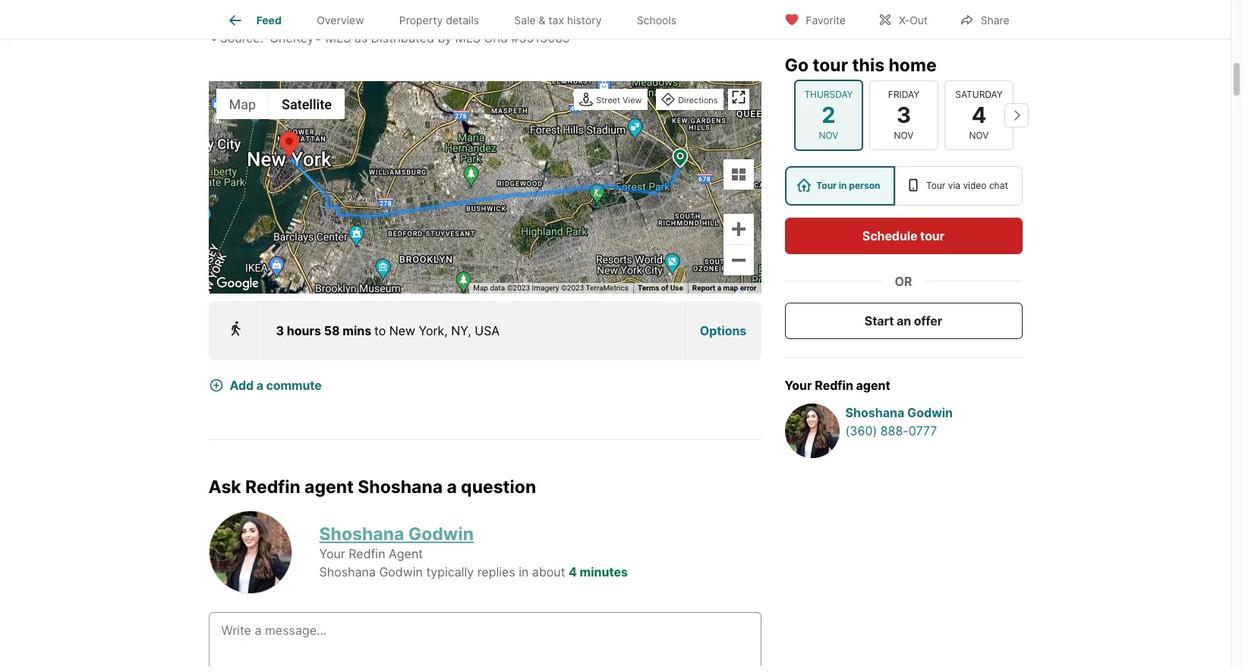 Task type: vqa. For each thing, say whether or not it's contained in the screenshot.
Why
no



Task type: locate. For each thing, give the bounding box(es) containing it.
0 horizontal spatial 3
[[276, 324, 284, 339]]

©2023 right data
[[507, 284, 530, 293]]

3 left hours
[[276, 324, 284, 339]]

godwin inside shoshana godwin (360) 888-0777
[[907, 405, 953, 421]]

minutes
[[580, 565, 628, 580]]

map inside popup button
[[229, 96, 256, 112]]

1 vertical spatial 4
[[569, 565, 577, 580]]

out
[[910, 13, 928, 26]]

1 vertical spatial your
[[319, 547, 345, 562]]

directions
[[678, 95, 718, 106]]

3513069
[[519, 31, 570, 46]]

checked:
[[248, 12, 301, 28]]

tour up thursday
[[813, 55, 848, 76]]

0 vertical spatial 4
[[971, 102, 986, 128]]

menu bar
[[216, 89, 345, 119]]

tax
[[548, 14, 564, 27]]

terms of use
[[638, 284, 683, 293]]

0 horizontal spatial a
[[256, 378, 263, 393]]

0 horizontal spatial in
[[519, 565, 529, 580]]

1 vertical spatial godwin
[[408, 524, 474, 545]]

in inside 'shoshana godwin your redfin agent shoshana godwin typically replies in about 4 minutes'
[[519, 565, 529, 580]]

1 nov from the left
[[818, 130, 838, 141]]

2 vertical spatial a
[[447, 477, 457, 498]]

godwin down the agent
[[379, 565, 423, 580]]

in inside option
[[839, 180, 847, 191]]

godwin
[[907, 405, 953, 421], [408, 524, 474, 545], [379, 565, 423, 580]]

your inside 'shoshana godwin your redfin agent shoshana godwin typically replies in about 4 minutes'
[[319, 547, 345, 562]]

None button
[[794, 80, 863, 151], [869, 80, 938, 150], [944, 80, 1013, 150], [794, 80, 863, 151], [869, 80, 938, 150], [944, 80, 1013, 150]]

godwin up typically
[[408, 524, 474, 545]]

tour via video chat
[[926, 180, 1008, 191]]

in
[[839, 180, 847, 191], [519, 565, 529, 580]]

godwin up (360) 888-0777 link
[[907, 405, 953, 421]]

new
[[389, 324, 415, 339]]

nov down 2 on the right top
[[818, 130, 838, 141]]

a left 'question'
[[447, 477, 457, 498]]

0 horizontal spatial nov
[[818, 130, 838, 141]]

3 down friday
[[896, 102, 911, 128]]

0 horizontal spatial mls
[[325, 31, 351, 46]]

nov inside thursday 2 nov
[[818, 130, 838, 141]]

shoshana godwin link up the agent
[[319, 524, 474, 545]]

0 vertical spatial your
[[785, 378, 812, 393]]

x-out
[[899, 13, 928, 26]]

agent for your
[[856, 378, 890, 393]]

0 horizontal spatial your
[[319, 547, 345, 562]]

©2023
[[507, 284, 530, 293], [561, 284, 584, 293]]

1 horizontal spatial map
[[473, 284, 488, 293]]

1 horizontal spatial nov
[[894, 130, 913, 141]]

1 horizontal spatial tour
[[926, 180, 945, 191]]

1 horizontal spatial 3
[[896, 102, 911, 128]]

1 vertical spatial a
[[256, 378, 263, 393]]

mls down 'at' at the left top
[[455, 31, 481, 46]]

tab list
[[208, 0, 706, 39]]

0 vertical spatial agent
[[856, 378, 890, 393]]

onekey®
[[269, 31, 322, 46]]

0 horizontal spatial tour
[[813, 55, 848, 76]]

shoshana godwin link
[[845, 404, 1022, 422], [319, 524, 474, 545]]

in left about on the bottom left
[[519, 565, 529, 580]]

(360)
[[845, 424, 877, 439]]

1 horizontal spatial ©2023
[[561, 284, 584, 293]]

via
[[948, 180, 960, 191]]

redfin inside redfin checked: 1 minute ago (nov 2, 2023 at 2:36pm) • source: onekey® mls as distributed by mls grid # 3513069
[[208, 12, 245, 28]]

redfin checked: 1 minute ago (nov 2, 2023 at 2:36pm) • source: onekey® mls as distributed by mls grid # 3513069
[[208, 12, 570, 46]]

a
[[717, 284, 721, 293], [256, 378, 263, 393], [447, 477, 457, 498]]

as
[[354, 31, 367, 46]]

nov down friday
[[894, 130, 913, 141]]

add a commute
[[230, 378, 322, 393]]

nov inside friday 3 nov
[[894, 130, 913, 141]]

0 horizontal spatial tour
[[816, 180, 837, 191]]

0 vertical spatial 3
[[896, 102, 911, 128]]

godwin for shoshana godwin your redfin agent shoshana godwin typically replies in about 4 minutes
[[408, 524, 474, 545]]

1 horizontal spatial agent
[[856, 378, 890, 393]]

tour left via at right top
[[926, 180, 945, 191]]

tour right schedule
[[920, 229, 945, 244]]

1 horizontal spatial in
[[839, 180, 847, 191]]

map button
[[216, 89, 269, 119]]

0 vertical spatial map
[[229, 96, 256, 112]]

your left the agent
[[319, 547, 345, 562]]

1 vertical spatial agent
[[304, 477, 354, 498]]

1 ©2023 from the left
[[507, 284, 530, 293]]

redfin left the agent
[[349, 547, 385, 562]]

redfin up •
[[208, 12, 245, 28]]

schedule tour
[[862, 229, 945, 244]]

thursday 2 nov
[[804, 89, 853, 141]]

terms
[[638, 284, 659, 293]]

1 vertical spatial tour
[[920, 229, 945, 244]]

saturday 4 nov
[[955, 89, 1002, 141]]

2 nov from the left
[[894, 130, 913, 141]]

add a commute button
[[208, 368, 346, 403]]

list box
[[785, 166, 1022, 206]]

go tour this home
[[785, 55, 937, 76]]

1 horizontal spatial mls
[[455, 31, 481, 46]]

4 right about on the bottom left
[[569, 565, 577, 580]]

go
[[785, 55, 809, 76]]

©2023 right imagery
[[561, 284, 584, 293]]

a inside button
[[256, 378, 263, 393]]

tour
[[816, 180, 837, 191], [926, 180, 945, 191]]

ny,
[[451, 324, 471, 339]]

street
[[596, 95, 620, 106]]

report a map error
[[692, 284, 757, 293]]

a left map
[[717, 284, 721, 293]]

tour via video chat option
[[895, 166, 1022, 206]]

888-
[[880, 424, 909, 439]]

0 vertical spatial godwin
[[907, 405, 953, 421]]

map region
[[99, 0, 876, 352]]

mins
[[343, 324, 371, 339]]

map left satellite
[[229, 96, 256, 112]]

(360) 888-0777 link
[[845, 422, 1022, 440]]

options
[[700, 324, 746, 339]]

street view
[[596, 95, 642, 106]]

mls down overview
[[325, 31, 351, 46]]

error
[[740, 284, 757, 293]]

map left data
[[473, 284, 488, 293]]

by
[[438, 31, 452, 46]]

2 horizontal spatial nov
[[969, 130, 988, 141]]

1 minute ago link
[[304, 12, 379, 28], [304, 12, 379, 28]]

4
[[971, 102, 986, 128], [569, 565, 577, 580]]

map
[[229, 96, 256, 112], [473, 284, 488, 293]]

overview
[[317, 14, 364, 27]]

58
[[324, 324, 340, 339]]

nov inside saturday 4 nov
[[969, 130, 988, 141]]

mls
[[325, 31, 351, 46], [455, 31, 481, 46]]

2 tour from the left
[[926, 180, 945, 191]]

sale & tax history tab
[[497, 2, 619, 39]]

an
[[897, 314, 911, 329]]

favorite button
[[772, 3, 859, 35]]

1 vertical spatial map
[[473, 284, 488, 293]]

redfin inside 'shoshana godwin your redfin agent shoshana godwin typically replies in about 4 minutes'
[[349, 547, 385, 562]]

3 inside friday 3 nov
[[896, 102, 911, 128]]

shoshana godwin link up '0777' on the bottom of page
[[845, 404, 1022, 422]]

1 vertical spatial 3
[[276, 324, 284, 339]]

property
[[399, 14, 443, 27]]

2 horizontal spatial a
[[717, 284, 721, 293]]

0 horizontal spatial 4
[[569, 565, 577, 580]]

tour inside button
[[920, 229, 945, 244]]

0 vertical spatial tour
[[813, 55, 848, 76]]

1 horizontal spatial 4
[[971, 102, 986, 128]]

of
[[661, 284, 668, 293]]

1 tour from the left
[[816, 180, 837, 191]]

tour left person
[[816, 180, 837, 191]]

add
[[230, 378, 254, 393]]

3
[[896, 102, 911, 128], [276, 324, 284, 339]]

or
[[895, 274, 912, 289]]

your
[[785, 378, 812, 393], [319, 547, 345, 562]]

person
[[849, 180, 880, 191]]

your up image of shoshana godwin
[[785, 378, 812, 393]]

0 horizontal spatial agent
[[304, 477, 354, 498]]

1 vertical spatial shoshana godwin link
[[319, 524, 474, 545]]

history
[[567, 14, 602, 27]]

0 horizontal spatial map
[[229, 96, 256, 112]]

0 vertical spatial in
[[839, 180, 847, 191]]

x-out button
[[865, 3, 940, 35]]

a right add
[[256, 378, 263, 393]]

nov down saturday
[[969, 130, 988, 141]]

•
[[211, 31, 218, 46]]

1 horizontal spatial your
[[785, 378, 812, 393]]

redfin right 'ask'
[[245, 477, 300, 498]]

minute
[[313, 12, 354, 28]]

1 vertical spatial in
[[519, 565, 529, 580]]

0 vertical spatial shoshana godwin link
[[845, 404, 1022, 422]]

3 nov from the left
[[969, 130, 988, 141]]

street view button
[[576, 91, 646, 111]]

&
[[539, 14, 545, 27]]

in left person
[[839, 180, 847, 191]]

4 down saturday
[[971, 102, 986, 128]]

0 vertical spatial a
[[717, 284, 721, 293]]

1 horizontal spatial tour
[[920, 229, 945, 244]]

start an offer
[[865, 314, 942, 329]]

video
[[963, 180, 987, 191]]

0 horizontal spatial ©2023
[[507, 284, 530, 293]]

2 vertical spatial godwin
[[379, 565, 423, 580]]



Task type: describe. For each thing, give the bounding box(es) containing it.
details
[[446, 14, 479, 27]]

1 horizontal spatial a
[[447, 477, 457, 498]]

sale
[[514, 14, 536, 27]]

this
[[852, 55, 885, 76]]

2023
[[427, 12, 458, 28]]

question
[[461, 477, 536, 498]]

view
[[623, 95, 642, 106]]

overview tab
[[299, 2, 382, 39]]

commute
[[266, 378, 322, 393]]

agent for ask
[[304, 477, 354, 498]]

list box containing tour in person
[[785, 166, 1022, 206]]

2,
[[413, 12, 424, 28]]

godwin for shoshana godwin (360) 888-0777
[[907, 405, 953, 421]]

satellite button
[[269, 89, 345, 119]]

replies
[[477, 565, 515, 580]]

shoshana godwin (360) 888-0777
[[845, 405, 953, 439]]

hours
[[287, 324, 321, 339]]

4 inside saturday 4 nov
[[971, 102, 986, 128]]

a for commute
[[256, 378, 263, 393]]

nov for 4
[[969, 130, 988, 141]]

property details
[[399, 14, 479, 27]]

feed link
[[226, 11, 282, 30]]

use
[[670, 284, 683, 293]]

image of shoshana godwin image
[[785, 404, 839, 459]]

tour for tour via video chat
[[926, 180, 945, 191]]

schedule
[[862, 229, 917, 244]]

start an offer button
[[785, 303, 1022, 339]]

report
[[692, 284, 715, 293]]

ago
[[357, 12, 379, 28]]

start
[[865, 314, 894, 329]]

1 mls from the left
[[325, 31, 351, 46]]

report a map error link
[[692, 284, 757, 293]]

your redfin agentshoshana godwin image
[[208, 511, 292, 594]]

chat
[[989, 180, 1008, 191]]

nov for 2
[[818, 130, 838, 141]]

2:36pm)
[[476, 12, 524, 28]]

favorite
[[806, 13, 846, 26]]

ask redfin agent shoshana a question
[[208, 477, 536, 498]]

0 horizontal spatial shoshana godwin link
[[319, 524, 474, 545]]

schedule tour button
[[785, 218, 1022, 254]]

about
[[532, 565, 565, 580]]

satellite
[[282, 96, 332, 112]]

directions button
[[658, 91, 722, 111]]

at
[[461, 12, 472, 28]]

your redfin agent
[[785, 378, 890, 393]]

distributed
[[371, 31, 434, 46]]

2
[[821, 102, 835, 128]]

google image
[[212, 274, 262, 294]]

terms of use link
[[638, 284, 683, 293]]

3 hours 58 mins to new york, ny, usa
[[276, 324, 500, 339]]

data
[[490, 284, 505, 293]]

schools tab
[[619, 2, 694, 39]]

0777
[[909, 424, 937, 439]]

nov for 3
[[894, 130, 913, 141]]

agent
[[389, 547, 423, 562]]

thursday
[[804, 89, 853, 100]]

schools
[[637, 14, 676, 27]]

sale & tax history
[[514, 14, 602, 27]]

tour for tour in person
[[816, 180, 837, 191]]

home
[[889, 55, 937, 76]]

share
[[981, 13, 1009, 26]]

friday 3 nov
[[888, 89, 919, 141]]

tour in person option
[[785, 166, 895, 206]]

a for map
[[717, 284, 721, 293]]

tour for schedule
[[920, 229, 945, 244]]

share button
[[947, 3, 1022, 35]]

redfin up image of shoshana godwin
[[815, 378, 853, 393]]

saturday
[[955, 89, 1002, 100]]

feed
[[256, 14, 282, 27]]

x-
[[899, 13, 910, 26]]

map data ©2023  imagery ©2023 terrametrics
[[473, 284, 629, 293]]

source:
[[220, 31, 263, 46]]

menu bar containing map
[[216, 89, 345, 119]]

2 ©2023 from the left
[[561, 284, 584, 293]]

1 horizontal spatial shoshana godwin link
[[845, 404, 1022, 422]]

options button
[[685, 304, 761, 359]]

Write a message... text field
[[221, 622, 748, 667]]

imagery
[[532, 284, 559, 293]]

next image
[[1004, 103, 1028, 127]]

1
[[304, 12, 310, 28]]

#
[[511, 31, 519, 46]]

2 mls from the left
[[455, 31, 481, 46]]

tab list containing feed
[[208, 0, 706, 39]]

tour for go
[[813, 55, 848, 76]]

to
[[374, 324, 386, 339]]

terrametrics
[[586, 284, 629, 293]]

map for map data ©2023  imagery ©2023 terrametrics
[[473, 284, 488, 293]]

map for map
[[229, 96, 256, 112]]

shoshana inside shoshana godwin (360) 888-0777
[[845, 405, 904, 421]]

friday
[[888, 89, 919, 100]]

map
[[723, 284, 738, 293]]

property details tab
[[382, 2, 497, 39]]

4 inside 'shoshana godwin your redfin agent shoshana godwin typically replies in about 4 minutes'
[[569, 565, 577, 580]]

(nov
[[383, 12, 410, 28]]

ask
[[208, 477, 241, 498]]

shoshana godwin your redfin agent shoshana godwin typically replies in about 4 minutes
[[319, 524, 628, 580]]

grid
[[484, 31, 508, 46]]



